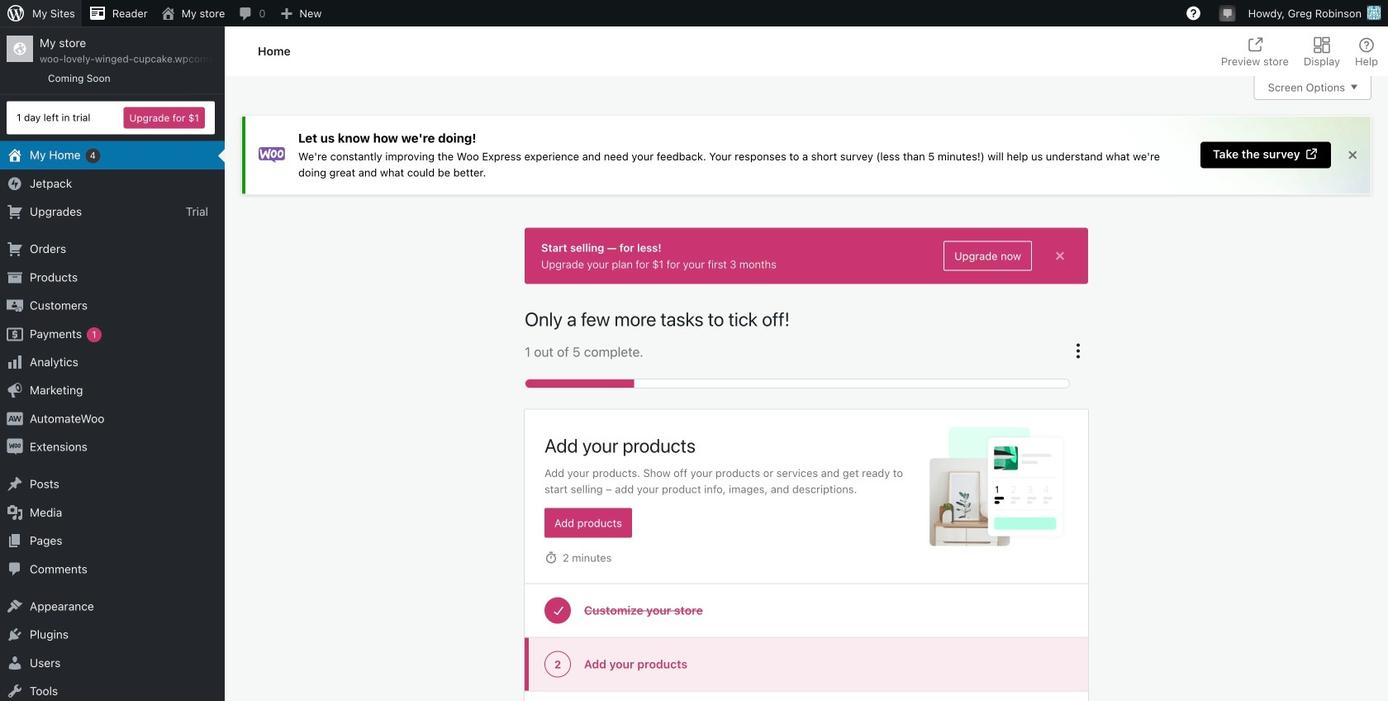 Task type: describe. For each thing, give the bounding box(es) containing it.
notification image
[[1222, 6, 1235, 19]]

take the survey image
[[1305, 147, 1320, 161]]

display options image
[[1313, 35, 1333, 55]]

main menu navigation
[[0, 26, 225, 701]]

dismiss this banner. image
[[1052, 248, 1069, 264]]

timer image
[[545, 551, 558, 564]]

products illustration image
[[928, 426, 1069, 548]]

toolbar navigation
[[0, 0, 1389, 30]]



Task type: locate. For each thing, give the bounding box(es) containing it.
tab list
[[1212, 26, 1389, 76]]



